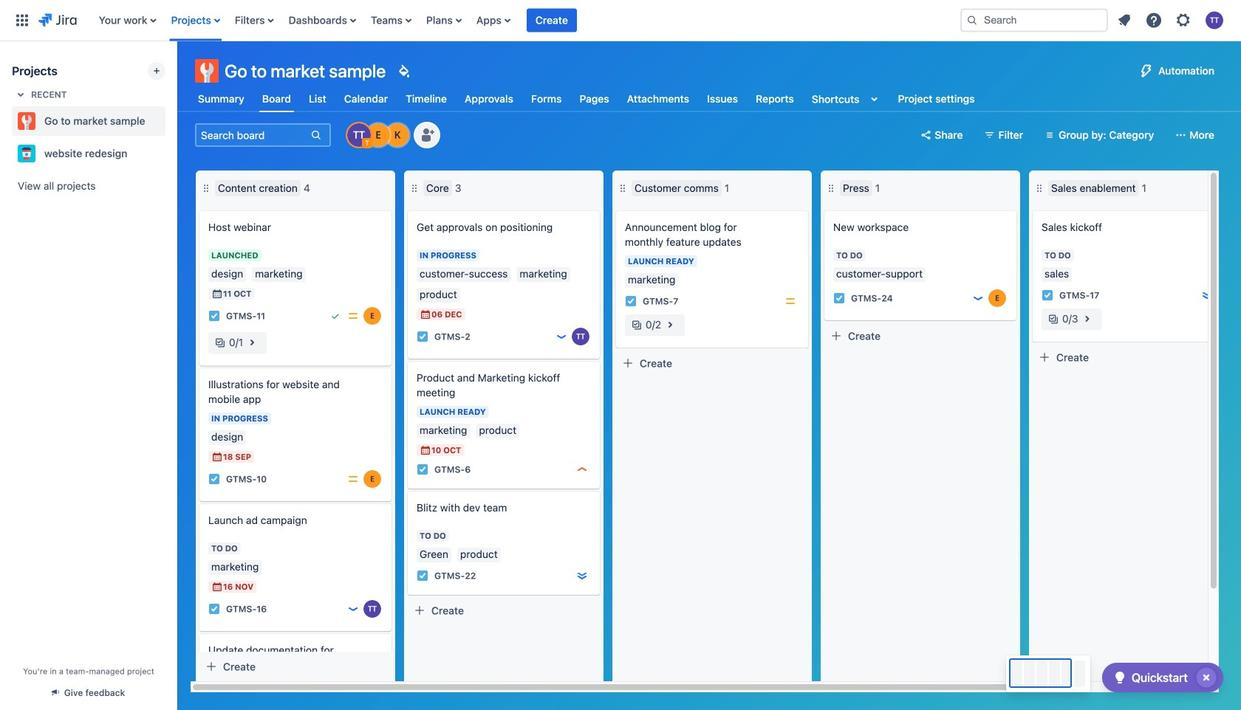 Task type: describe. For each thing, give the bounding box(es) containing it.
1 horizontal spatial list
[[1111, 7, 1232, 34]]

1 medium image from the top
[[347, 310, 359, 322]]

medium image
[[785, 296, 796, 307]]

2 add to starred image from the top
[[161, 145, 179, 163]]

task image for medium icon
[[625, 296, 637, 307]]

lowest image
[[576, 570, 588, 582]]

Search field
[[960, 8, 1108, 32]]

check image
[[1111, 669, 1129, 687]]

1 horizontal spatial eloisefrancis23 image
[[989, 290, 1006, 307]]

terry turtle image
[[572, 328, 590, 346]]

high image
[[576, 464, 588, 476]]

search image
[[966, 14, 978, 26]]

done image
[[330, 310, 341, 322]]

task image for lowest icon in the top right of the page
[[1042, 290, 1054, 301]]

1 horizontal spatial low image
[[972, 293, 984, 304]]

show subtasks image for medium icon task icon
[[661, 316, 679, 334]]

help image
[[1145, 11, 1163, 29]]

terry turtle image
[[363, 601, 381, 618]]

sidebar navigation image
[[161, 59, 194, 89]]

due date: 18 september 2023 image
[[211, 451, 223, 463]]

settings image
[[1175, 11, 1192, 29]]

show subtasks image
[[243, 334, 261, 352]]

0 horizontal spatial low image
[[347, 604, 359, 615]]

create project image
[[151, 65, 163, 77]]

add people image
[[418, 126, 436, 144]]

Search board text field
[[197, 125, 309, 146]]

notifications image
[[1116, 11, 1133, 29]]

content creation element
[[215, 180, 301, 197]]



Task type: locate. For each thing, give the bounding box(es) containing it.
due date: 11 october 2023 image
[[211, 288, 223, 300]]

banner
[[0, 0, 1241, 41]]

low image
[[556, 331, 567, 343]]

due date: 10 october 2023 image
[[420, 445, 431, 457], [420, 445, 431, 457]]

list item
[[527, 0, 577, 41]]

1 add to starred image from the top
[[161, 112, 179, 130]]

lowest image
[[1201, 290, 1213, 301]]

0 vertical spatial medium image
[[347, 310, 359, 322]]

task image for high 'icon'
[[417, 464, 429, 476]]

sales enablement element
[[1048, 180, 1139, 197]]

list
[[91, 0, 949, 41], [1111, 7, 1232, 34]]

automation image
[[1138, 62, 1156, 80]]

eloisefrancis23 image
[[989, 290, 1006, 307], [363, 307, 381, 325]]

0 horizontal spatial eloisefrancis23 image
[[363, 307, 381, 325]]

due date: 11 october 2023 image
[[211, 288, 223, 300]]

done image
[[330, 310, 341, 322]]

due date: 18 september 2023 image
[[211, 451, 223, 463]]

your profile and settings image
[[1206, 11, 1223, 29]]

None search field
[[960, 8, 1108, 32]]

2 medium image from the top
[[347, 474, 359, 485]]

show subtasks image for lowest icon in the top right of the page task icon
[[1078, 310, 1096, 328]]

show subtasks image
[[1078, 310, 1096, 328], [661, 316, 679, 334]]

task image
[[833, 293, 845, 304], [208, 310, 220, 322], [208, 474, 220, 485], [417, 570, 429, 582]]

0 horizontal spatial show subtasks image
[[661, 316, 679, 334]]

add to starred image
[[161, 112, 179, 130], [161, 145, 179, 163]]

1 vertical spatial add to starred image
[[161, 145, 179, 163]]

1 vertical spatial medium image
[[347, 474, 359, 485]]

1 horizontal spatial show subtasks image
[[1078, 310, 1096, 328]]

tab list
[[186, 86, 987, 112]]

0 vertical spatial low image
[[972, 293, 984, 304]]

eloisefrancis23 image
[[363, 471, 381, 488]]

medium image
[[347, 310, 359, 322], [347, 474, 359, 485]]

collapse image
[[1202, 180, 1220, 197]]

primary element
[[9, 0, 949, 41]]

medium image right done image
[[347, 310, 359, 322]]

0 vertical spatial add to starred image
[[161, 112, 179, 130]]

press element
[[840, 180, 872, 197]]

low image
[[972, 293, 984, 304], [347, 604, 359, 615]]

due date: 16 november 2023 image
[[211, 581, 223, 593], [211, 581, 223, 593]]

customer comms element
[[632, 180, 722, 197]]

create image
[[191, 201, 208, 219], [399, 201, 417, 219], [1024, 201, 1042, 219], [399, 352, 417, 369], [399, 482, 417, 499], [191, 624, 208, 642]]

medium image left eloisefrancis23 image
[[347, 474, 359, 485]]

1 vertical spatial low image
[[347, 604, 359, 615]]

set project background image
[[395, 62, 412, 80]]

appswitcher icon image
[[13, 11, 31, 29]]

due date: 06 december 2023 image
[[420, 309, 431, 321], [420, 309, 431, 321]]

dismiss quickstart image
[[1195, 666, 1218, 690]]

jira image
[[38, 11, 77, 29], [38, 11, 77, 29]]

collapse recent projects image
[[12, 86, 30, 103]]

create image
[[607, 201, 625, 219], [816, 201, 833, 219], [191, 358, 208, 376], [191, 494, 208, 512]]

core element
[[423, 180, 452, 197]]

task image
[[1042, 290, 1054, 301], [625, 296, 637, 307], [417, 331, 429, 343], [417, 464, 429, 476], [208, 604, 220, 615]]

0 horizontal spatial list
[[91, 0, 949, 41]]



Task type: vqa. For each thing, say whether or not it's contained in the screenshot.
Task icon associated with Due Date: 06 December 2023 icon
yes



